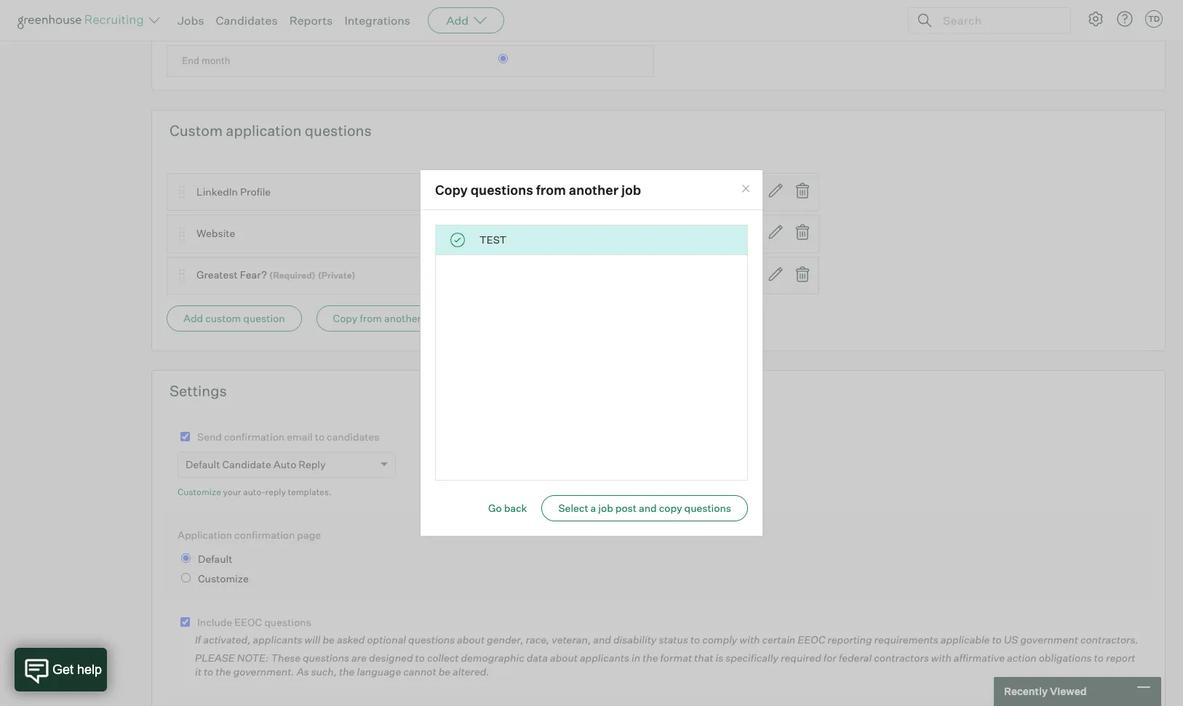 Task type: locate. For each thing, give the bounding box(es) containing it.
as
[[297, 666, 309, 679]]

question
[[243, 312, 285, 325]]

integrations
[[345, 13, 411, 28]]

end
[[182, 12, 200, 24], [182, 55, 200, 66]]

0 vertical spatial eeoc
[[234, 616, 262, 629]]

1 vertical spatial from
[[360, 312, 382, 325]]

1 horizontal spatial eeoc
[[798, 634, 826, 647]]

1 vertical spatial job
[[424, 312, 439, 325]]

note:
[[237, 652, 269, 664]]

send
[[197, 431, 222, 443]]

end for end year
[[182, 12, 200, 24]]

1 vertical spatial with
[[932, 652, 952, 664]]

to up the cannot
[[415, 652, 425, 664]]

be right will
[[323, 634, 335, 647]]

end year
[[182, 12, 221, 24]]

1 horizontal spatial copy
[[435, 182, 468, 198]]

default down application
[[198, 553, 233, 565]]

0 horizontal spatial with
[[740, 634, 760, 647]]

1 horizontal spatial about
[[550, 652, 578, 664]]

greenhouse recruiting image
[[17, 12, 149, 29]]

eeoc
[[234, 616, 262, 629], [798, 634, 826, 647]]

add for add
[[446, 13, 469, 28]]

custom
[[205, 312, 241, 325]]

0 vertical spatial job
[[622, 182, 642, 198]]

the down please
[[216, 666, 231, 679]]

a
[[591, 503, 596, 515]]

1 vertical spatial copy
[[333, 312, 358, 325]]

back
[[504, 503, 527, 515]]

profile
[[240, 186, 271, 198]]

0 horizontal spatial copy
[[333, 312, 358, 325]]

applicants left "in"
[[580, 652, 630, 664]]

default
[[186, 458, 220, 471], [198, 553, 233, 565]]

auto
[[274, 458, 296, 471]]

end month
[[182, 55, 230, 66]]

asked
[[337, 634, 365, 647]]

us
[[1004, 634, 1019, 647]]

add
[[446, 13, 469, 28], [183, 312, 203, 325]]

federal
[[839, 652, 872, 664]]

0 vertical spatial confirmation
[[224, 431, 285, 443]]

email
[[287, 431, 313, 443]]

0 vertical spatial copy
[[435, 182, 468, 198]]

0 vertical spatial default
[[186, 458, 220, 471]]

optional
[[367, 634, 406, 647]]

with up specifically
[[740, 634, 760, 647]]

add inside "popup button"
[[446, 13, 469, 28]]

reply
[[299, 458, 326, 471]]

and
[[639, 503, 657, 515], [593, 634, 611, 647]]

greatest
[[197, 269, 238, 281]]

0 vertical spatial from
[[536, 182, 566, 198]]

customize for customize
[[198, 573, 249, 585]]

1 vertical spatial customize
[[198, 573, 249, 585]]

0 vertical spatial be
[[323, 634, 335, 647]]

1 vertical spatial end
[[182, 55, 200, 66]]

to up that
[[691, 634, 700, 647]]

(required)
[[269, 270, 316, 281]]

default up "customize" link
[[186, 458, 220, 471]]

to
[[315, 431, 325, 443], [691, 634, 700, 647], [993, 634, 1002, 647], [415, 652, 425, 664], [1095, 652, 1104, 664], [204, 666, 213, 679]]

include
[[197, 616, 232, 629]]

1 vertical spatial and
[[593, 634, 611, 647]]

default for default
[[198, 553, 233, 565]]

0 vertical spatial another
[[569, 182, 619, 198]]

applicants
[[253, 634, 303, 647], [580, 652, 630, 664]]

1 horizontal spatial another
[[569, 182, 619, 198]]

confirmation for application
[[234, 529, 295, 542]]

with
[[740, 634, 760, 647], [932, 652, 952, 664]]

website
[[197, 227, 235, 240]]

copy from another job
[[333, 312, 439, 325]]

1 vertical spatial add
[[183, 312, 203, 325]]

2 end from the top
[[182, 55, 200, 66]]

0 vertical spatial and
[[639, 503, 657, 515]]

about down veteran,
[[550, 652, 578, 664]]

status
[[659, 634, 688, 647]]

disability
[[614, 634, 657, 647]]

1 horizontal spatial the
[[339, 666, 355, 679]]

your
[[223, 487, 241, 498]]

another
[[569, 182, 619, 198], [384, 312, 421, 325]]

0 horizontal spatial about
[[457, 634, 485, 647]]

0 horizontal spatial from
[[360, 312, 382, 325]]

add custom question button
[[167, 306, 302, 332]]

confirmation up default candidate auto reply option at the left of page
[[224, 431, 285, 443]]

it
[[195, 666, 202, 679]]

2 vertical spatial job
[[599, 503, 614, 515]]

reports
[[289, 13, 333, 28]]

altered.
[[453, 666, 490, 679]]

specifically
[[726, 652, 779, 664]]

the right "in"
[[643, 652, 658, 664]]

default for default candidate auto reply
[[186, 458, 220, 471]]

1 horizontal spatial job
[[599, 503, 614, 515]]

1 vertical spatial applicants
[[580, 652, 630, 664]]

0 horizontal spatial job
[[424, 312, 439, 325]]

and right post
[[639, 503, 657, 515]]

None checkbox
[[181, 618, 190, 627]]

to right "it"
[[204, 666, 213, 679]]

candidates link
[[216, 13, 278, 28]]

format
[[661, 652, 692, 664]]

the down are
[[339, 666, 355, 679]]

questions
[[305, 121, 372, 140], [471, 182, 534, 198], [685, 503, 732, 515], [264, 616, 311, 629], [408, 634, 455, 647], [303, 652, 349, 664]]

linkedin profile
[[197, 186, 271, 198]]

None checkbox
[[181, 433, 190, 442]]

certain
[[763, 634, 796, 647]]

1 vertical spatial eeoc
[[798, 634, 826, 647]]

that
[[695, 652, 714, 664]]

(private)
[[318, 270, 356, 281]]

confirmation left page
[[234, 529, 295, 542]]

0 horizontal spatial add
[[183, 312, 203, 325]]

copy inside copy from another job button
[[333, 312, 358, 325]]

1 horizontal spatial add
[[446, 13, 469, 28]]

0 horizontal spatial another
[[384, 312, 421, 325]]

customize left "your"
[[178, 487, 221, 498]]

go back
[[489, 503, 527, 515]]

to right email
[[315, 431, 325, 443]]

questions inside select a job post and copy questions 'button'
[[685, 503, 732, 515]]

linkedin
[[197, 186, 238, 198]]

0 vertical spatial end
[[182, 12, 200, 24]]

1 end from the top
[[182, 12, 200, 24]]

0 horizontal spatial applicants
[[253, 634, 303, 647]]

end left the month at top left
[[182, 55, 200, 66]]

1 vertical spatial another
[[384, 312, 421, 325]]

None radio
[[499, 11, 508, 21], [181, 554, 191, 563], [499, 11, 508, 21], [181, 554, 191, 563]]

0 vertical spatial customize
[[178, 487, 221, 498]]

eeoc up the 'required'
[[798, 634, 826, 647]]

copy for copy from another job
[[333, 312, 358, 325]]

copy
[[435, 182, 468, 198], [333, 312, 358, 325]]

application
[[178, 529, 232, 542]]

0 horizontal spatial eeoc
[[234, 616, 262, 629]]

government
[[1021, 634, 1079, 647]]

with down applicable
[[932, 652, 952, 664]]

to down contractors. at right bottom
[[1095, 652, 1104, 664]]

copy inside copy questions from another job dialog
[[435, 182, 468, 198]]

recently
[[1005, 686, 1048, 698]]

1 horizontal spatial from
[[536, 182, 566, 198]]

contractors.
[[1081, 634, 1139, 647]]

None radio
[[499, 54, 508, 63], [181, 574, 191, 583], [499, 54, 508, 63], [181, 574, 191, 583]]

1 horizontal spatial and
[[639, 503, 657, 515]]

1 vertical spatial be
[[439, 666, 451, 679]]

be
[[323, 634, 335, 647], [439, 666, 451, 679]]

include eeoc questions if activated, applicants will be asked optional questions about gender, race, veteran, and disability status to comply with certain eeoc reporting requirements applicable to us government contractors. please note: these questions are designed to collect demographic data about applicants in the format that is specifically required for federal contractors with affirmative action obligations to report it to the government. as such, the language cannot be altered.
[[195, 616, 1139, 679]]

1 horizontal spatial applicants
[[580, 652, 630, 664]]

add for add custom question
[[183, 312, 203, 325]]

eeoc up activated,
[[234, 616, 262, 629]]

applicants up these
[[253, 634, 303, 647]]

application confirmation page
[[178, 529, 321, 542]]

select a job post and copy questions button
[[542, 496, 748, 522]]

to left the us
[[993, 634, 1002, 647]]

0 vertical spatial with
[[740, 634, 760, 647]]

about up the "demographic"
[[457, 634, 485, 647]]

end left year
[[182, 12, 200, 24]]

add inside "button"
[[183, 312, 203, 325]]

0 horizontal spatial and
[[593, 634, 611, 647]]

and right veteran,
[[593, 634, 611, 647]]

affirmative
[[954, 652, 1005, 664]]

1 vertical spatial confirmation
[[234, 529, 295, 542]]

from
[[536, 182, 566, 198], [360, 312, 382, 325]]

be down collect on the left bottom of the page
[[439, 666, 451, 679]]

2 horizontal spatial job
[[622, 182, 642, 198]]

custom
[[170, 121, 223, 140]]

government.
[[233, 666, 295, 679]]

and inside the include eeoc questions if activated, applicants will be asked optional questions about gender, race, veteran, and disability status to comply with certain eeoc reporting requirements applicable to us government contractors. please note: these questions are designed to collect demographic data about applicants in the format that is specifically required for federal contractors with affirmative action obligations to report it to the government. as such, the language cannot be altered.
[[593, 634, 611, 647]]

fear?
[[240, 269, 267, 281]]

confirmation
[[224, 431, 285, 443], [234, 529, 295, 542]]

1 horizontal spatial with
[[932, 652, 952, 664]]

0 vertical spatial add
[[446, 13, 469, 28]]

1 vertical spatial default
[[198, 553, 233, 565]]

candidates
[[327, 431, 380, 443]]

customize up include in the bottom left of the page
[[198, 573, 249, 585]]



Task type: vqa. For each thing, say whether or not it's contained in the screenshot.
the left 'with'
yes



Task type: describe. For each thing, give the bounding box(es) containing it.
post
[[616, 503, 637, 515]]

end for end month
[[182, 55, 200, 66]]

and inside 'button'
[[639, 503, 657, 515]]

copy questions from another job dialog
[[420, 169, 764, 537]]

jobs link
[[178, 13, 204, 28]]

2 horizontal spatial the
[[643, 652, 658, 664]]

these
[[271, 652, 301, 664]]

td button
[[1143, 7, 1166, 31]]

Search text field
[[940, 10, 1058, 31]]

default candidate auto reply
[[186, 458, 326, 471]]

report
[[1106, 652, 1136, 664]]

reports link
[[289, 13, 333, 28]]

close image
[[740, 183, 752, 195]]

candidates
[[216, 13, 278, 28]]

integrations link
[[345, 13, 411, 28]]

collect
[[427, 652, 459, 664]]

select a job post and copy questions
[[559, 503, 732, 515]]

if
[[195, 634, 201, 647]]

copy questions from another job
[[435, 182, 642, 198]]

required
[[781, 652, 822, 664]]

customize your auto-reply templates.
[[178, 487, 332, 498]]

send confirmation email to candidates
[[197, 431, 380, 443]]

year
[[202, 12, 221, 24]]

comply
[[703, 634, 738, 647]]

default candidate auto reply option
[[186, 458, 326, 471]]

demographic
[[461, 652, 525, 664]]

designed
[[369, 652, 413, 664]]

from inside dialog
[[536, 182, 566, 198]]

reporting
[[828, 634, 873, 647]]

0 vertical spatial applicants
[[253, 634, 303, 647]]

1 horizontal spatial be
[[439, 666, 451, 679]]

month
[[202, 55, 230, 66]]

obligations
[[1039, 652, 1092, 664]]

viewed
[[1050, 686, 1087, 698]]

is
[[716, 652, 724, 664]]

jobs
[[178, 13, 204, 28]]

copy for copy questions from another job
[[435, 182, 468, 198]]

0 horizontal spatial be
[[323, 634, 335, 647]]

customize for customize your auto-reply templates.
[[178, 487, 221, 498]]

language
[[357, 666, 401, 679]]

for
[[824, 652, 837, 664]]

test
[[480, 234, 507, 246]]

gender,
[[487, 634, 524, 647]]

td
[[1149, 14, 1160, 24]]

page
[[297, 529, 321, 542]]

contractors
[[874, 652, 929, 664]]

another inside button
[[384, 312, 421, 325]]

go back link
[[489, 503, 527, 515]]

customize link
[[178, 487, 221, 498]]

go
[[489, 503, 502, 515]]

settings
[[170, 382, 227, 401]]

requirements
[[875, 634, 939, 647]]

confirmation for send
[[224, 431, 285, 443]]

applicable
[[941, 634, 990, 647]]

custom application questions
[[170, 121, 372, 140]]

add custom question
[[183, 312, 285, 325]]

copy
[[659, 503, 682, 515]]

are
[[352, 652, 367, 664]]

1 vertical spatial about
[[550, 652, 578, 664]]

recently viewed
[[1005, 686, 1087, 698]]

select
[[559, 503, 589, 515]]

add button
[[428, 7, 505, 33]]

0 horizontal spatial the
[[216, 666, 231, 679]]

auto-
[[243, 487, 265, 498]]

copy from another job button
[[316, 306, 455, 332]]

candidate
[[222, 458, 271, 471]]

veteran,
[[552, 634, 591, 647]]

job inside copy from another job button
[[424, 312, 439, 325]]

please
[[195, 652, 235, 664]]

data
[[527, 652, 548, 664]]

such,
[[311, 666, 337, 679]]

cannot
[[404, 666, 436, 679]]

0 vertical spatial about
[[457, 634, 485, 647]]

will
[[305, 634, 321, 647]]

job inside select a job post and copy questions 'button'
[[599, 503, 614, 515]]

greatest fear? (required) (private)
[[197, 269, 356, 281]]

from inside button
[[360, 312, 382, 325]]

templates.
[[288, 487, 332, 498]]

td button
[[1146, 10, 1163, 28]]

configure image
[[1088, 10, 1105, 28]]

in
[[632, 652, 641, 664]]

another inside dialog
[[569, 182, 619, 198]]



